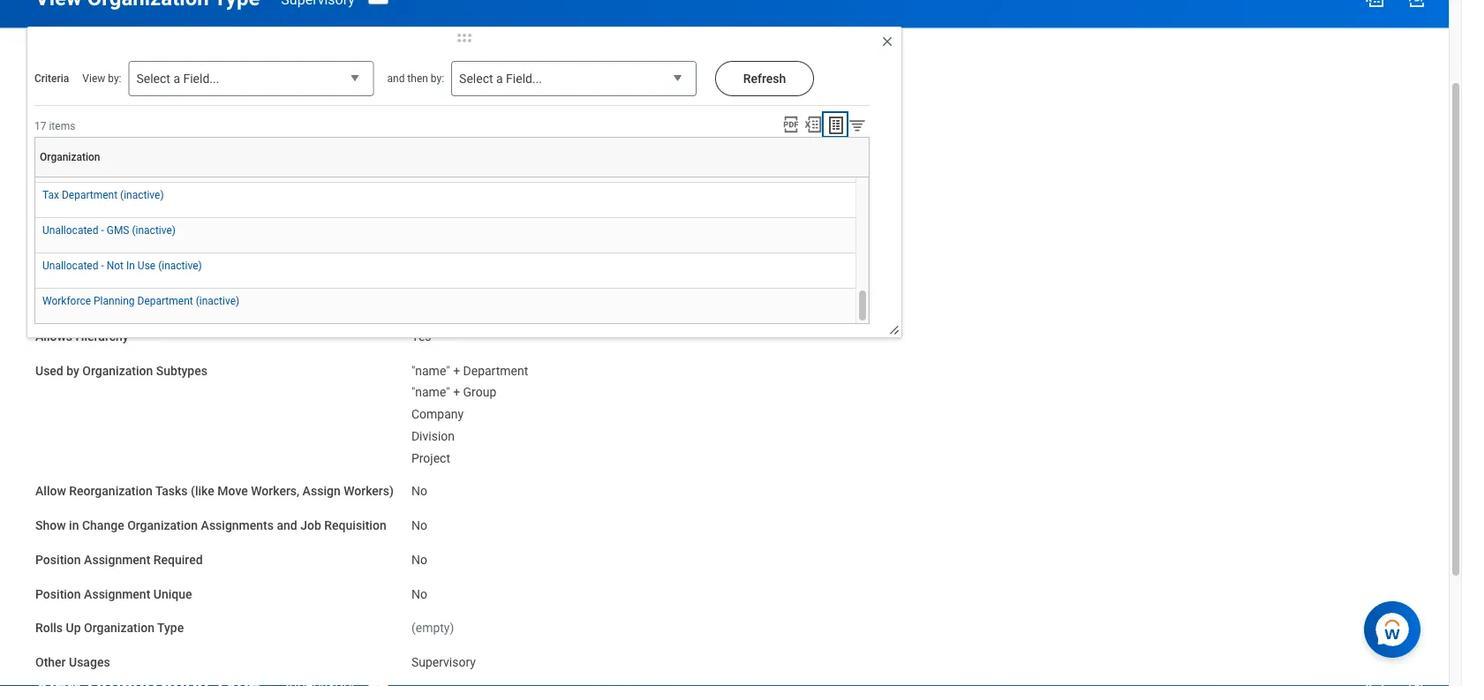 Task type: describe. For each thing, give the bounding box(es) containing it.
for for required
[[88, 227, 103, 241]]

payroll for available
[[108, 193, 146, 207]]

no for organization
[[412, 519, 427, 533]]

0 vertical spatial department
[[62, 189, 118, 201]]

up
[[66, 622, 81, 636]]

in
[[69, 519, 79, 533]]

hr
[[76, 158, 92, 173]]

worktag down the custom
[[35, 295, 82, 310]]

1 vertical spatial export to excel image
[[804, 115, 823, 134]]

field... for select a field... dropdown button
[[183, 72, 219, 86]]

"name" + department element
[[412, 360, 529, 378]]

project
[[412, 451, 451, 466]]

assignment for unique
[[84, 587, 150, 602]]

department for "name"
[[463, 364, 529, 378]]

division element
[[412, 426, 455, 444]]

company element
[[412, 404, 464, 422]]

5 no from the top
[[412, 587, 427, 602]]

position for position assignment unique
[[35, 587, 81, 602]]

usage
[[85, 295, 120, 310]]

1 horizontal spatial type
[[157, 622, 184, 636]]

use for use as financial worktag
[[35, 124, 56, 139]]

view printable version (pdf) image
[[1407, 0, 1428, 9]]

- for not
[[101, 260, 104, 272]]

workforce planning department (inactive)
[[42, 295, 240, 307]]

1 by: from the left
[[108, 72, 121, 85]]

use for use as hr worktag
[[35, 158, 56, 173]]

move
[[218, 485, 248, 499]]

17
[[34, 120, 46, 132]]

change
[[82, 519, 124, 533]]

costing for available for payroll costing allocation
[[149, 193, 191, 207]]

project element
[[412, 448, 451, 466]]

0 vertical spatial and
[[387, 72, 405, 85]]

select a field... for select a field... popup button
[[459, 72, 542, 86]]

by
[[66, 364, 79, 378]]

2 by: from the left
[[431, 72, 444, 85]]

costing for required for payroll costing allocation
[[148, 227, 190, 241]]

as for financial
[[59, 124, 73, 139]]

organization button
[[40, 151, 851, 163]]

supervisory for organization type name element
[[412, 90, 476, 104]]

2 vertical spatial use
[[138, 260, 156, 272]]

"name" + group
[[412, 386, 497, 400]]

+ for department
[[453, 364, 460, 378]]

move modal image
[[447, 27, 482, 49]]

worktag usage
[[35, 295, 120, 310]]

a for select a field... dropdown button
[[173, 72, 180, 86]]

show in change organization assignments and job requisition
[[35, 519, 387, 533]]

for for available
[[89, 193, 105, 207]]

show in change organization assignments and job requisition element
[[412, 508, 427, 535]]

worktag down name at left
[[129, 124, 175, 139]]

1 vertical spatial required
[[154, 553, 203, 568]]

requisition
[[325, 519, 387, 533]]

supervisory element
[[412, 652, 476, 670]]

division project
[[412, 429, 455, 466]]

1 horizontal spatial export to excel image
[[1365, 0, 1386, 9]]

assign
[[303, 485, 341, 499]]

"name" + department
[[412, 364, 529, 378]]

unallocated for unallocated - gms (inactive)
[[42, 224, 98, 237]]

17 items
[[34, 120, 75, 132]]

(empty) for worktag usage
[[412, 295, 454, 310]]

assignment for required
[[84, 553, 150, 568]]

tax department (inactive)
[[42, 189, 164, 201]]

payroll for required
[[107, 227, 144, 241]]

as for hr
[[59, 158, 73, 173]]

allows hierarchy
[[35, 330, 129, 344]]

0 vertical spatial type
[[109, 90, 135, 104]]

assignments
[[201, 519, 274, 533]]

tax department (inactive) link
[[42, 186, 164, 201]]

view
[[82, 72, 105, 85]]

allow
[[35, 485, 66, 499]]

allocation for required for payroll costing allocation
[[193, 227, 249, 241]]

unique
[[154, 587, 192, 602]]

allows
[[35, 330, 73, 344]]

criteria
[[34, 72, 69, 85]]

position assignment required element
[[412, 543, 427, 569]]

use as financial worktag
[[35, 124, 175, 139]]

subtypes
[[156, 364, 208, 378]]

supervisory for supervisory element
[[412, 656, 476, 670]]

use as hr worktag
[[35, 158, 142, 173]]

then
[[408, 72, 428, 85]]

tasks
[[155, 485, 188, 499]]

custom organization worktag dimension
[[35, 261, 264, 276]]



Task type: vqa. For each thing, say whether or not it's contained in the screenshot.
"Allocation" corresponding to Available for Payroll Costing Allocation
yes



Task type: locate. For each thing, give the bounding box(es) containing it.
reorganization
[[69, 485, 153, 499]]

view printable version (pdf) image
[[782, 115, 801, 134]]

0 vertical spatial export to excel image
[[1365, 0, 1386, 9]]

2 a from the left
[[496, 72, 503, 86]]

+ up the "name" + group element
[[453, 364, 460, 378]]

financial
[[76, 124, 126, 139]]

select for select a field... dropdown button
[[136, 72, 170, 86]]

company
[[412, 408, 464, 422]]

1 vertical spatial +
[[453, 386, 460, 400]]

job
[[301, 519, 321, 533]]

no up organization button
[[412, 124, 427, 139]]

(empty)
[[412, 295, 454, 310], [412, 622, 454, 636]]

worktag
[[129, 124, 175, 139], [95, 158, 142, 173], [155, 261, 202, 276], [35, 295, 82, 310]]

required
[[35, 227, 85, 241], [154, 553, 203, 568]]

0 vertical spatial "name"
[[412, 364, 450, 378]]

1 vertical spatial costing
[[148, 227, 190, 241]]

dimension
[[205, 261, 264, 276]]

2 + from the top
[[453, 386, 460, 400]]

yes
[[412, 330, 432, 344]]

1 vertical spatial as
[[59, 158, 73, 173]]

3 no from the top
[[412, 519, 427, 533]]

division
[[412, 429, 455, 444]]

2 supervisory from the top
[[412, 656, 476, 670]]

2 assignment from the top
[[84, 587, 150, 602]]

use up tax
[[35, 158, 56, 173]]

a right organization type name element
[[496, 72, 503, 86]]

field... inside popup button
[[506, 72, 542, 86]]

0 horizontal spatial department
[[62, 189, 118, 201]]

1 vertical spatial payroll
[[107, 227, 144, 241]]

position up rolls
[[35, 587, 81, 602]]

position
[[35, 553, 81, 568], [35, 587, 81, 602]]

select
[[136, 72, 170, 86], [459, 72, 493, 86]]

rolls
[[35, 622, 63, 636]]

toolbar
[[777, 115, 870, 137]]

2 vertical spatial department
[[463, 364, 529, 378]]

1 horizontal spatial field...
[[506, 72, 542, 86]]

0 vertical spatial for
[[89, 193, 105, 207]]

no for worktag
[[412, 124, 427, 139]]

2 select from the left
[[459, 72, 493, 86]]

export to excel image right view printable version (pdf) icon
[[804, 115, 823, 134]]

unallocated for unallocated - not in use (inactive)
[[42, 260, 98, 272]]

+ left group
[[453, 386, 460, 400]]

position assignment unique element
[[412, 577, 427, 603]]

other usages
[[35, 656, 110, 670]]

a inside popup button
[[496, 72, 503, 86]]

position for position assignment required
[[35, 553, 81, 568]]

0 horizontal spatial select a field...
[[136, 72, 219, 86]]

department down use as hr worktag
[[62, 189, 118, 201]]

1 horizontal spatial and
[[387, 72, 405, 85]]

planning
[[94, 295, 135, 307]]

by:
[[108, 72, 121, 85], [431, 72, 444, 85]]

(empty) up allows hierarchy element
[[412, 295, 454, 310]]

gms
[[107, 224, 129, 237]]

organization type name element
[[412, 79, 476, 106]]

select for select a field... popup button
[[459, 72, 493, 86]]

1 vertical spatial use
[[35, 158, 56, 173]]

required up the unique
[[154, 553, 203, 568]]

tax
[[42, 189, 59, 201]]

position assignment unique
[[35, 587, 192, 602]]

unallocated - not in use (inactive) link
[[42, 256, 202, 272]]

2 no from the top
[[412, 485, 427, 499]]

not
[[107, 260, 124, 272]]

1 horizontal spatial a
[[496, 72, 503, 86]]

allow reorganization tasks (like move workers, assign workers) element
[[412, 474, 427, 500]]

2 - from the top
[[101, 260, 104, 272]]

available
[[35, 193, 86, 207]]

workers)
[[344, 485, 394, 499]]

unallocated - gms (inactive)
[[42, 224, 176, 237]]

unallocated down available
[[42, 224, 98, 237]]

"name" up the "name" + group element
[[412, 364, 450, 378]]

1 field... from the left
[[183, 72, 219, 86]]

assignment
[[84, 553, 150, 568], [84, 587, 150, 602]]

type down the unique
[[157, 622, 184, 636]]

other
[[35, 656, 66, 670]]

by: right then
[[431, 72, 444, 85]]

hierarchy
[[76, 330, 129, 344]]

use
[[35, 124, 56, 139], [35, 158, 56, 173], [138, 260, 156, 272]]

1 horizontal spatial by:
[[431, 72, 444, 85]]

1 supervisory from the top
[[412, 90, 476, 104]]

worktag right in
[[155, 261, 202, 276]]

allocation for available for payroll costing allocation
[[194, 193, 250, 207]]

1 select from the left
[[136, 72, 170, 86]]

2 select a field... from the left
[[459, 72, 542, 86]]

1 horizontal spatial select
[[459, 72, 493, 86]]

rolls up organization type
[[35, 622, 184, 636]]

0 vertical spatial assignment
[[84, 553, 150, 568]]

in
[[126, 260, 135, 272]]

0 horizontal spatial export to excel image
[[804, 115, 823, 134]]

(inactive) inside 'tax department (inactive)' link
[[120, 189, 164, 201]]

and left job
[[277, 519, 297, 533]]

(inactive) down dimension
[[196, 295, 240, 307]]

assignment up position assignment unique at the left
[[84, 553, 150, 568]]

2 position from the top
[[35, 587, 81, 602]]

select up name at left
[[136, 72, 170, 86]]

- left gms
[[101, 224, 104, 237]]

for
[[89, 193, 105, 207], [88, 227, 103, 241]]

1 vertical spatial allocation
[[193, 227, 249, 241]]

1 vertical spatial position
[[35, 587, 81, 602]]

select a field... button
[[129, 61, 374, 97]]

0 vertical spatial -
[[101, 224, 104, 237]]

(inactive) inside workforce planning department (inactive) "link"
[[196, 295, 240, 307]]

unallocated - not in use (inactive)
[[42, 260, 202, 272]]

payroll up gms
[[108, 193, 146, 207]]

+ inside "name" + department element
[[453, 364, 460, 378]]

as right the 17
[[59, 124, 73, 139]]

for up "unallocated - gms (inactive)" 'link'
[[89, 193, 105, 207]]

usages
[[69, 656, 110, 670]]

(inactive) up required for payroll costing allocation
[[120, 189, 164, 201]]

2 as from the top
[[59, 158, 73, 173]]

1 vertical spatial supervisory
[[412, 656, 476, 670]]

0 vertical spatial as
[[59, 124, 73, 139]]

allows hierarchy element
[[412, 319, 432, 345]]

department inside items selected list
[[463, 364, 529, 378]]

1 horizontal spatial required
[[154, 553, 203, 568]]

costing
[[149, 193, 191, 207], [148, 227, 190, 241]]

group
[[463, 386, 497, 400]]

field... inside dropdown button
[[183, 72, 219, 86]]

position assignment required
[[35, 553, 203, 568]]

"name" + group element
[[412, 382, 497, 400]]

use right in
[[138, 260, 156, 272]]

1 horizontal spatial department
[[137, 295, 193, 307]]

1 assignment from the top
[[84, 553, 150, 568]]

"name" for "name" + group
[[412, 386, 450, 400]]

0 horizontal spatial required
[[35, 227, 85, 241]]

1 vertical spatial (empty)
[[412, 622, 454, 636]]

show
[[35, 519, 66, 533]]

department
[[62, 189, 118, 201], [137, 295, 193, 307], [463, 364, 529, 378]]

no down position assignment required element
[[412, 587, 427, 602]]

used
[[35, 364, 63, 378]]

(like
[[191, 485, 214, 499]]

1 vertical spatial -
[[101, 260, 104, 272]]

costing up custom organization worktag dimension on the top left of the page
[[148, 227, 190, 241]]

0 horizontal spatial by:
[[108, 72, 121, 85]]

0 vertical spatial allocation
[[194, 193, 250, 207]]

select a field...
[[136, 72, 219, 86], [459, 72, 542, 86]]

1 + from the top
[[453, 364, 460, 378]]

- for gms
[[101, 224, 104, 237]]

2 field... from the left
[[506, 72, 542, 86]]

1 "name" from the top
[[412, 364, 450, 378]]

no up position assignment unique element
[[412, 553, 427, 568]]

unallocated up workforce
[[42, 260, 98, 272]]

(inactive)
[[120, 189, 164, 201], [132, 224, 176, 237], [158, 260, 202, 272], [196, 295, 240, 307]]

organization type name
[[35, 90, 171, 104]]

1 no from the top
[[412, 124, 427, 139]]

use as financial worktag element
[[412, 114, 427, 140]]

+ for group
[[453, 386, 460, 400]]

+ inside the "name" + group element
[[453, 386, 460, 400]]

required for payroll costing allocation element
[[412, 216, 427, 243]]

1 vertical spatial unallocated
[[42, 260, 98, 272]]

as left hr
[[59, 158, 73, 173]]

supervisory down then
[[412, 90, 476, 104]]

and
[[387, 72, 405, 85], [277, 519, 297, 533]]

(inactive) inside "unallocated - gms (inactive)" 'link'
[[132, 224, 176, 237]]

resize modal image
[[889, 324, 902, 337]]

select a field... inside dropdown button
[[136, 72, 219, 86]]

(empty) up supervisory element
[[412, 622, 454, 636]]

select down move modal image
[[459, 72, 493, 86]]

as
[[59, 124, 73, 139], [59, 158, 73, 173]]

1 vertical spatial department
[[137, 295, 193, 307]]

2 unallocated from the top
[[42, 260, 98, 272]]

payroll
[[108, 193, 146, 207], [107, 227, 144, 241]]

and left then
[[387, 72, 405, 85]]

export to excel image left view printable version (pdf) image
[[1365, 0, 1386, 9]]

select a field... inside popup button
[[459, 72, 542, 86]]

0 vertical spatial position
[[35, 553, 81, 568]]

"name"
[[412, 364, 450, 378], [412, 386, 450, 400]]

2 (empty) from the top
[[412, 622, 454, 636]]

used by organization subtypes
[[35, 364, 208, 378]]

0 horizontal spatial a
[[173, 72, 180, 86]]

0 vertical spatial +
[[453, 364, 460, 378]]

close image
[[881, 34, 895, 49]]

unallocated inside 'link'
[[42, 224, 98, 237]]

available for payroll costing allocation
[[35, 193, 250, 207]]

1 position from the top
[[35, 553, 81, 568]]

export to excel image
[[1365, 0, 1386, 9], [804, 115, 823, 134]]

select to filter grid data image
[[848, 116, 868, 134]]

1 (empty) from the top
[[412, 295, 454, 310]]

0 vertical spatial unallocated
[[42, 224, 98, 237]]

department inside "link"
[[137, 295, 193, 307]]

0 vertical spatial payroll
[[108, 193, 146, 207]]

position down show
[[35, 553, 81, 568]]

(inactive) down required for payroll costing allocation
[[158, 260, 202, 272]]

type down the view by:
[[109, 90, 135, 104]]

1 vertical spatial for
[[88, 227, 103, 241]]

view by:
[[82, 72, 121, 85]]

for left gms
[[88, 227, 103, 241]]

1 a from the left
[[173, 72, 180, 86]]

unallocated
[[42, 224, 98, 237], [42, 260, 98, 272]]

use down criteria
[[35, 124, 56, 139]]

type
[[109, 90, 135, 104], [157, 622, 184, 636]]

0 vertical spatial use
[[35, 124, 56, 139]]

4 no from the top
[[412, 553, 427, 568]]

items selected list
[[412, 360, 557, 467]]

allocation
[[194, 193, 250, 207], [193, 227, 249, 241]]

- left "not"
[[101, 260, 104, 272]]

0 horizontal spatial field...
[[183, 72, 219, 86]]

2 "name" from the top
[[412, 386, 450, 400]]

payroll up unallocated - not in use (inactive) link
[[107, 227, 144, 241]]

-
[[101, 224, 104, 237], [101, 260, 104, 272]]

0 horizontal spatial and
[[277, 519, 297, 533]]

select a field... for select a field... dropdown button
[[136, 72, 219, 86]]

no up show in change organization assignments and job requisition element
[[412, 485, 427, 499]]

a right the view by:
[[173, 72, 180, 86]]

worktag up 'tax department (inactive)' link
[[95, 158, 142, 173]]

a for select a field... popup button
[[496, 72, 503, 86]]

and then by:
[[387, 72, 444, 85]]

1 select a field... from the left
[[136, 72, 219, 86]]

select inside dropdown button
[[136, 72, 170, 86]]

(inactive) inside unallocated - not in use (inactive) link
[[158, 260, 202, 272]]

1 vertical spatial and
[[277, 519, 297, 533]]

supervisory
[[412, 90, 476, 104], [412, 656, 476, 670]]

department for workforce
[[137, 295, 193, 307]]

"name" for "name" + department
[[412, 364, 450, 378]]

1 horizontal spatial select a field...
[[459, 72, 542, 86]]

supervisory down position assignment unique element
[[412, 656, 476, 670]]

1 as from the top
[[59, 124, 73, 139]]

"name" inside "name" + department element
[[412, 364, 450, 378]]

no for (like
[[412, 485, 427, 499]]

2 horizontal spatial department
[[463, 364, 529, 378]]

items
[[49, 120, 75, 132]]

- inside 'link'
[[101, 224, 104, 237]]

1 vertical spatial "name"
[[412, 386, 450, 400]]

1 unallocated from the top
[[42, 224, 98, 237]]

refresh button
[[716, 61, 815, 96]]

1 vertical spatial type
[[157, 622, 184, 636]]

field...
[[183, 72, 219, 86], [506, 72, 542, 86]]

(empty) for rolls up organization type
[[412, 622, 454, 636]]

select inside popup button
[[459, 72, 493, 86]]

by: right view
[[108, 72, 121, 85]]

field... for select a field... popup button
[[506, 72, 542, 86]]

select a field... down move modal image
[[459, 72, 542, 86]]

no up position assignment required element
[[412, 519, 427, 533]]

required for payroll costing allocation
[[35, 227, 249, 241]]

allow reorganization tasks (like move workers, assign workers)
[[35, 485, 394, 499]]

workforce
[[42, 295, 91, 307]]

1 vertical spatial assignment
[[84, 587, 150, 602]]

workers,
[[251, 485, 300, 499]]

department up group
[[463, 364, 529, 378]]

1 - from the top
[[101, 224, 104, 237]]

export to worksheets image
[[826, 115, 847, 136]]

unallocated - gms (inactive) link
[[42, 221, 176, 237]]

assignment down position assignment required on the left bottom of page
[[84, 587, 150, 602]]

refresh
[[744, 71, 787, 86]]

department down custom organization worktag dimension on the top left of the page
[[137, 295, 193, 307]]

0 vertical spatial required
[[35, 227, 85, 241]]

0 vertical spatial costing
[[149, 193, 191, 207]]

select a field... button
[[452, 61, 697, 97]]

name
[[138, 90, 171, 104]]

select a field... up name at left
[[136, 72, 219, 86]]

custom
[[35, 261, 78, 276]]

0 vertical spatial (empty)
[[412, 295, 454, 310]]

"name" up the company element
[[412, 386, 450, 400]]

0 vertical spatial supervisory
[[412, 90, 476, 104]]

+
[[453, 364, 460, 378], [453, 386, 460, 400]]

workforce planning department (inactive) link
[[42, 292, 240, 307]]

required down available
[[35, 227, 85, 241]]

a
[[173, 72, 180, 86], [496, 72, 503, 86]]

0 horizontal spatial type
[[109, 90, 135, 104]]

costing up required for payroll costing allocation
[[149, 193, 191, 207]]

0 horizontal spatial select
[[136, 72, 170, 86]]

(inactive) down available for payroll costing allocation
[[132, 224, 176, 237]]

a inside dropdown button
[[173, 72, 180, 86]]



